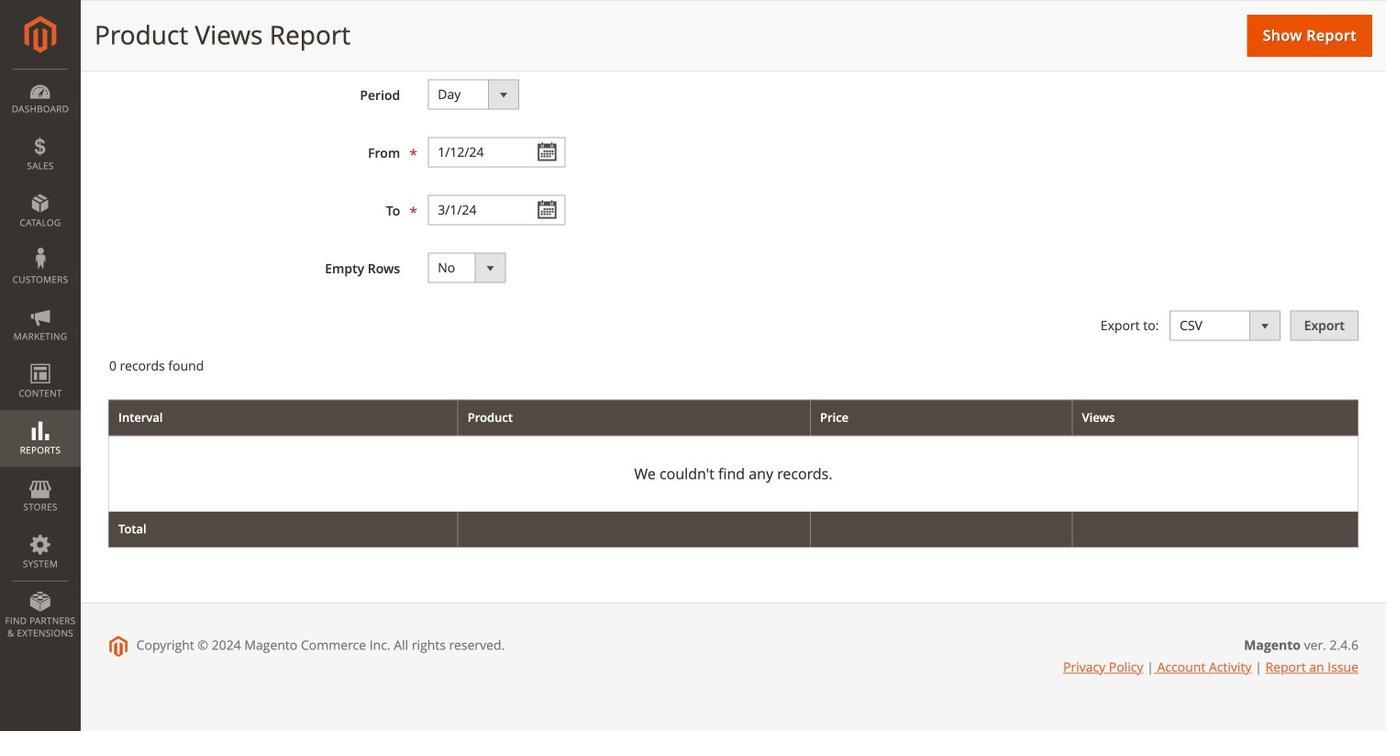 Task type: vqa. For each thing, say whether or not it's contained in the screenshot.
TAB LIST
no



Task type: locate. For each thing, give the bounding box(es) containing it.
menu bar
[[0, 69, 81, 649]]

magento admin panel image
[[24, 16, 56, 53]]

None text field
[[428, 137, 565, 167]]

None text field
[[428, 195, 565, 225]]



